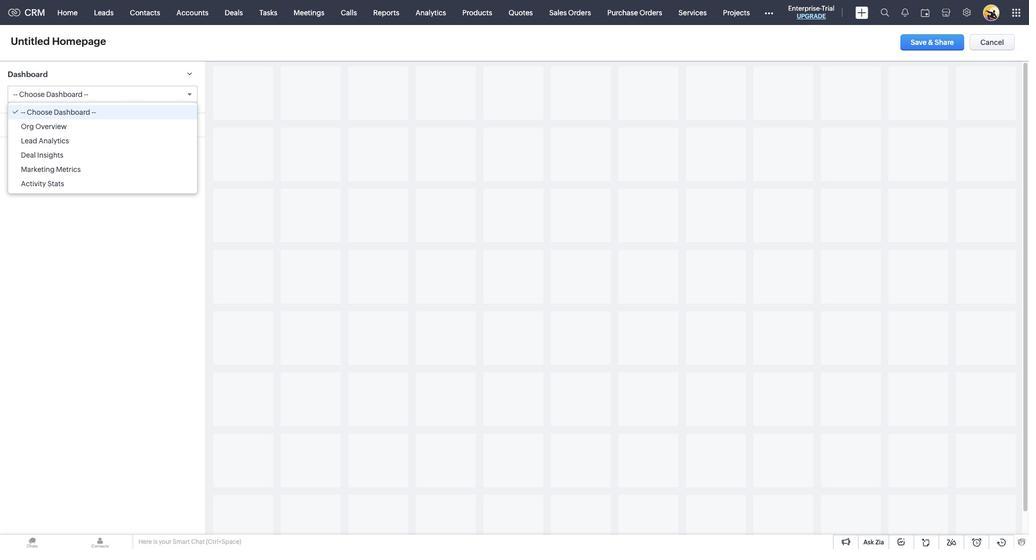 Task type: vqa. For each thing, say whether or not it's contained in the screenshot.
the top Related
no



Task type: describe. For each thing, give the bounding box(es) containing it.
quotes
[[509, 8, 533, 17]]

Other Modules field
[[759, 4, 781, 21]]

create menu image
[[856, 6, 869, 19]]

analytics link
[[408, 0, 455, 25]]

smart
[[173, 539, 190, 546]]

search element
[[875, 0, 896, 25]]

profile element
[[978, 0, 1006, 25]]

enterprise-
[[789, 5, 822, 12]]

purchase
[[608, 8, 639, 17]]

deals
[[225, 8, 243, 17]]

deal insights
[[21, 151, 63, 160]]

metrics
[[56, 166, 81, 174]]

your
[[159, 539, 172, 546]]

crm
[[25, 7, 45, 18]]

orders for purchase orders
[[640, 8, 663, 17]]

home link
[[49, 0, 86, 25]]

org overview
[[21, 123, 67, 131]]

tree containing -- choose dashboard --
[[8, 103, 197, 194]]

dashboard inside the -- choose dashboard -- field
[[46, 91, 83, 99]]

share
[[935, 38, 955, 46]]

-- choose dashboard -- inside the -- choose dashboard -- field
[[13, 91, 88, 99]]

reports link
[[365, 0, 408, 25]]

projects link
[[716, 0, 759, 25]]

orders for sales orders
[[569, 8, 591, 17]]

signals element
[[896, 0, 916, 25]]

1 horizontal spatial analytics
[[416, 8, 446, 17]]

meetings
[[294, 8, 325, 17]]

custom view
[[8, 122, 56, 130]]

1 vertical spatial choose
[[27, 108, 52, 117]]

ask zia
[[864, 539, 885, 547]]

contacts image
[[68, 535, 132, 550]]

services
[[679, 8, 707, 17]]

lead
[[21, 137, 37, 145]]

activity stats
[[21, 180, 64, 188]]

2 vertical spatial dashboard
[[54, 108, 90, 117]]

tasks
[[259, 8, 278, 17]]

calendar image
[[922, 8, 930, 17]]

meetings link
[[286, 0, 333, 25]]

&
[[929, 38, 934, 46]]

enterprise-trial upgrade
[[789, 5, 835, 20]]

contacts
[[130, 8, 160, 17]]

deal
[[21, 151, 36, 160]]

overview
[[35, 123, 67, 131]]

search image
[[881, 8, 890, 17]]

sales
[[550, 8, 567, 17]]



Task type: locate. For each thing, give the bounding box(es) containing it.
trial
[[822, 5, 835, 12]]

orders
[[569, 8, 591, 17], [640, 8, 663, 17]]

cancel
[[981, 38, 1005, 46]]

chat
[[191, 539, 205, 546]]

-- choose dashboard --
[[13, 91, 88, 99], [21, 108, 96, 117]]

products link
[[455, 0, 501, 25]]

dashboard link
[[0, 61, 205, 86]]

-- Choose Dashboard -- field
[[8, 86, 197, 102]]

choose inside field
[[19, 91, 45, 99]]

custom
[[8, 122, 36, 130]]

None text field
[[8, 34, 134, 49]]

0 vertical spatial -- choose dashboard --
[[13, 91, 88, 99]]

analytics down overview
[[39, 137, 69, 145]]

ask
[[864, 539, 875, 547]]

1 orders from the left
[[569, 8, 591, 17]]

custom view link
[[0, 113, 205, 137]]

crm link
[[8, 7, 45, 18]]

cancel button
[[971, 34, 1016, 51]]

0 horizontal spatial analytics
[[39, 137, 69, 145]]

0 vertical spatial choose
[[19, 91, 45, 99]]

here is your smart chat (ctrl+space)
[[138, 539, 242, 546]]

dashboard inside "dashboard" link
[[8, 70, 48, 79]]

services link
[[671, 0, 716, 25]]

purchase orders link
[[600, 0, 671, 25]]

reports
[[374, 8, 400, 17]]

1 vertical spatial analytics
[[39, 137, 69, 145]]

create menu element
[[850, 0, 875, 25]]

-- choose dashboard -- up overview
[[21, 108, 96, 117]]

1 horizontal spatial orders
[[640, 8, 663, 17]]

quotes link
[[501, 0, 542, 25]]

tree
[[8, 103, 197, 194]]

1 vertical spatial -- choose dashboard --
[[21, 108, 96, 117]]

lead analytics
[[21, 137, 69, 145]]

marketing
[[21, 166, 55, 174]]

home
[[58, 8, 78, 17]]

1 vertical spatial dashboard
[[46, 91, 83, 99]]

choose up org overview
[[27, 108, 52, 117]]

projects
[[724, 8, 751, 17]]

0 horizontal spatial orders
[[569, 8, 591, 17]]

save & share button
[[901, 34, 965, 51]]

tasks link
[[251, 0, 286, 25]]

insights
[[37, 151, 63, 160]]

sales orders link
[[542, 0, 600, 25]]

leads link
[[86, 0, 122, 25]]

accounts
[[177, 8, 209, 17]]

0 vertical spatial analytics
[[416, 8, 446, 17]]

orders right the purchase
[[640, 8, 663, 17]]

sales orders
[[550, 8, 591, 17]]

accounts link
[[169, 0, 217, 25]]

dashboard
[[8, 70, 48, 79], [46, 91, 83, 99], [54, 108, 90, 117]]

is
[[153, 539, 158, 546]]

stats
[[47, 180, 64, 188]]

leads
[[94, 8, 114, 17]]

choose up custom view
[[19, 91, 45, 99]]

activity
[[21, 180, 46, 188]]

calls
[[341, 8, 357, 17]]

choose
[[19, 91, 45, 99], [27, 108, 52, 117]]

analytics right 'reports' link
[[416, 8, 446, 17]]

0 vertical spatial dashboard
[[8, 70, 48, 79]]

products
[[463, 8, 493, 17]]

calls link
[[333, 0, 365, 25]]

2 orders from the left
[[640, 8, 663, 17]]

deals link
[[217, 0, 251, 25]]

signals image
[[902, 8, 909, 17]]

orders right sales
[[569, 8, 591, 17]]

here
[[138, 539, 152, 546]]

upgrade
[[797, 13, 827, 20]]

analytics
[[416, 8, 446, 17], [39, 137, 69, 145]]

save & share
[[912, 38, 955, 46]]

-
[[13, 91, 16, 99], [15, 91, 18, 99], [84, 91, 86, 99], [86, 91, 88, 99], [21, 108, 23, 117], [23, 108, 25, 117], [92, 108, 94, 117], [94, 108, 96, 117]]

marketing metrics
[[21, 166, 81, 174]]

(ctrl+space)
[[206, 539, 242, 546]]

contacts link
[[122, 0, 169, 25]]

view
[[38, 122, 56, 130]]

save
[[912, 38, 928, 46]]

chats image
[[0, 535, 64, 550]]

zia
[[876, 539, 885, 547]]

org
[[21, 123, 34, 131]]

profile image
[[984, 4, 1000, 21]]

analytics inside tree
[[39, 137, 69, 145]]

-- choose dashboard -- up view
[[13, 91, 88, 99]]

purchase orders
[[608, 8, 663, 17]]



